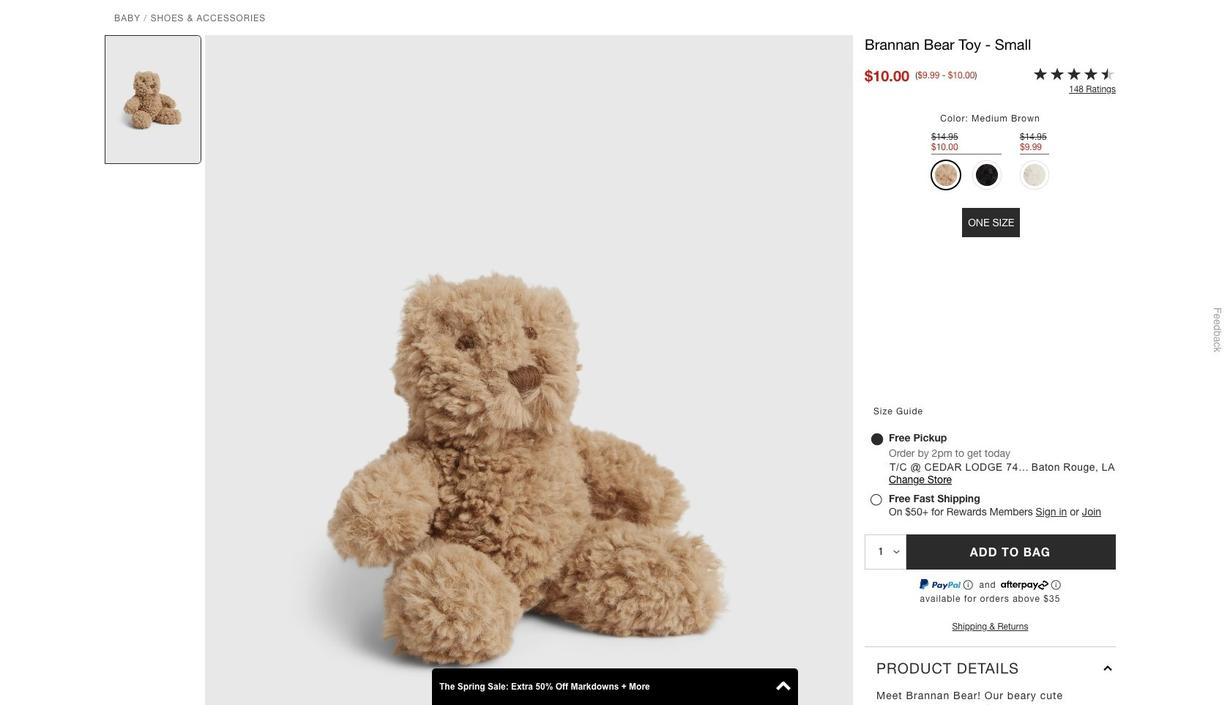 Task type: locate. For each thing, give the bounding box(es) containing it.
option group
[[865, 111, 1116, 204]]

0 horizontal spatial view large product image 1 of 1. brannan bear toy - small image
[[105, 36, 201, 163]]

0 horizontal spatial was $14.95 element
[[932, 132, 958, 142]]

was $14.95 element
[[932, 132, 958, 142], [1020, 132, 1047, 142]]

group
[[922, 132, 1011, 191], [1011, 132, 1059, 191], [932, 159, 1002, 191]]

1 horizontal spatial was $14.95 element
[[1020, 132, 1047, 142]]

view large product image 1 of 1. brannan bear toy - small image
[[205, 35, 853, 705], [105, 36, 201, 163]]



Task type: vqa. For each thing, say whether or not it's contained in the screenshot.
the spring sale extra 50% off markdowns IMAGE at top
no



Task type: describe. For each thing, give the bounding box(es) containing it.
select a fulfillment method. option group
[[865, 431, 1116, 520]]

2 was $14.95 element from the left
[[1020, 132, 1047, 142]]

paypal learn more image
[[963, 580, 975, 590]]

afterpay learn more image
[[1051, 580, 1063, 590]]

current selected color is medium brown element
[[941, 114, 972, 124]]

1 horizontal spatial view large product image 1 of 1. brannan bear toy - small image
[[205, 35, 853, 705]]

1 was $14.95 element from the left
[[932, 132, 958, 142]]



